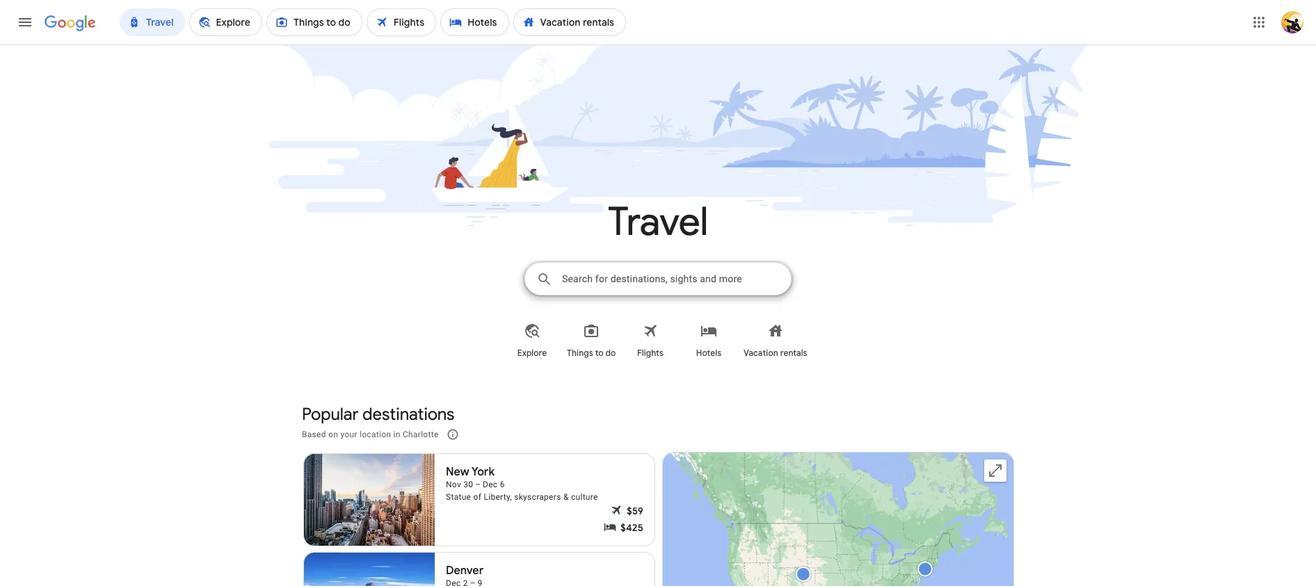 Task type: locate. For each thing, give the bounding box(es) containing it.
vacation rentals button
[[738, 312, 813, 370]]

statue
[[446, 492, 471, 502]]

liberty,
[[484, 492, 512, 502]]

popular destinations
[[302, 404, 455, 425]]

$59
[[627, 505, 643, 517]]

explore
[[517, 348, 547, 359]]

things
[[567, 348, 593, 359]]

things to do button
[[561, 312, 622, 370]]

flights button
[[622, 312, 680, 370]]

of
[[473, 492, 482, 502]]

rentals
[[781, 348, 808, 359]]

destinations
[[363, 404, 455, 425]]

vacation
[[744, 348, 779, 359]]

new
[[446, 465, 469, 479]]

vacation rentals link
[[738, 312, 813, 370]]

based
[[302, 430, 326, 439]]

explore button
[[503, 312, 561, 370]]

$425
[[621, 521, 643, 534]]

hotels
[[697, 348, 722, 359]]

explore link
[[503, 312, 561, 370]]

travel heading
[[224, 198, 1092, 247]]

travel main content
[[0, 45, 1316, 586]]

59 us dollars element
[[627, 504, 643, 518]]

things to do link
[[561, 312, 622, 370]]

hotels button
[[680, 312, 738, 370]]

in
[[393, 430, 400, 439]]

to
[[595, 348, 604, 359]]

&
[[563, 492, 569, 502]]

vacation rentals
[[744, 348, 808, 359]]



Task type: describe. For each thing, give the bounding box(es) containing it.
location
[[360, 430, 391, 439]]

hotels link
[[680, 312, 738, 370]]

nov
[[446, 480, 461, 489]]

new york nov 30 – dec 6 statue of liberty, skyscrapers & culture
[[446, 465, 598, 502]]

main menu image
[[17, 14, 33, 31]]

425 us dollars element
[[621, 521, 643, 535]]

charlotte
[[403, 430, 439, 439]]

6
[[500, 480, 505, 489]]

Search for destinations, sights and more text field
[[561, 263, 791, 295]]

flights
[[637, 348, 664, 359]]

30 – dec
[[464, 480, 498, 489]]

on
[[328, 430, 338, 439]]

travel
[[608, 198, 708, 247]]

culture
[[571, 492, 598, 502]]

denver
[[446, 564, 484, 578]]

your
[[340, 430, 357, 439]]

based on your location in charlotte
[[302, 430, 439, 439]]

york
[[472, 465, 495, 479]]

skyscrapers
[[514, 492, 561, 502]]

more information on trips from charlotte. image
[[436, 418, 469, 451]]

things to do
[[567, 348, 616, 359]]

denver link
[[302, 552, 657, 586]]

do
[[606, 348, 616, 359]]

flights link
[[622, 312, 680, 370]]

popular
[[302, 404, 359, 425]]



Task type: vqa. For each thing, say whether or not it's contained in the screenshot.
 restaurants
no



